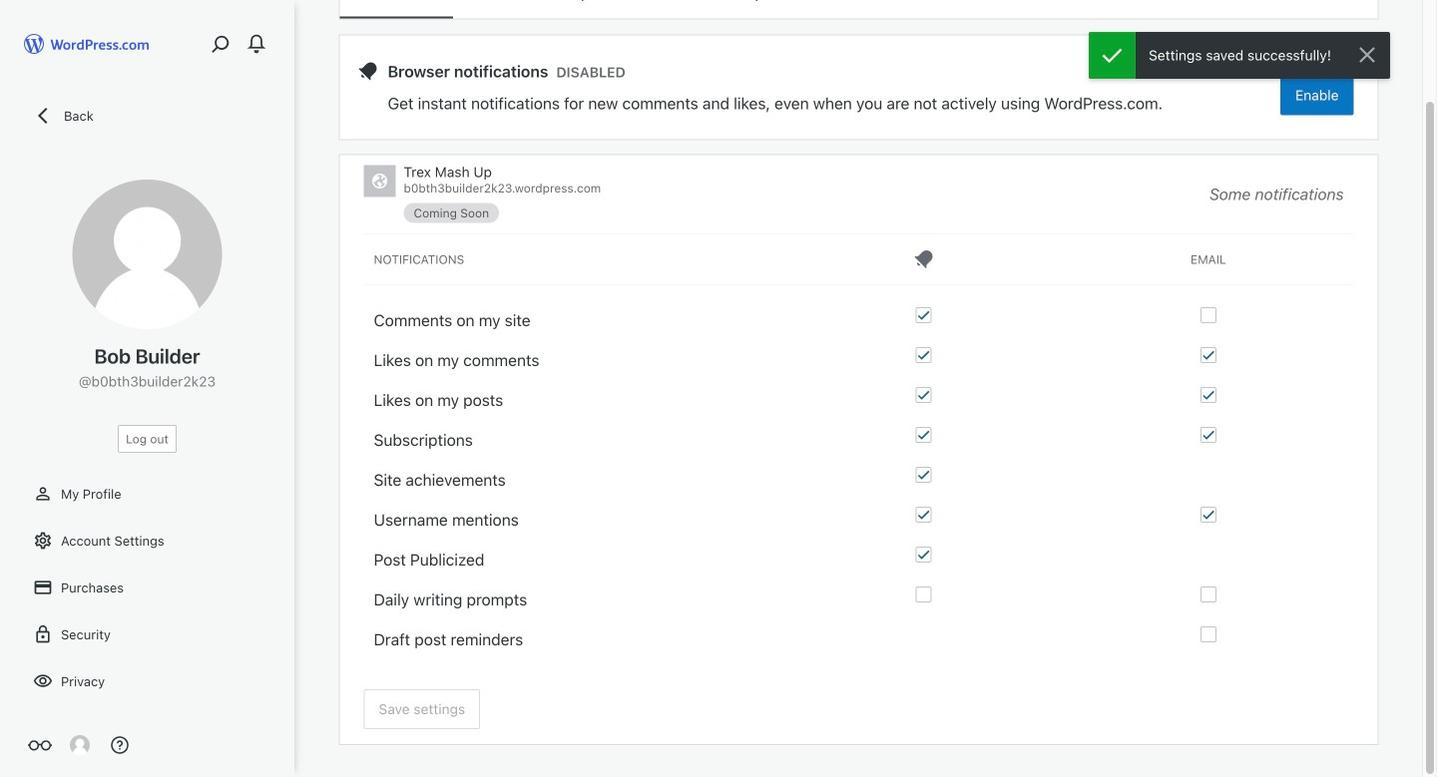 Task type: describe. For each thing, give the bounding box(es) containing it.
reader image
[[28, 733, 52, 757]]

lock image
[[33, 625, 53, 645]]

person image
[[33, 484, 53, 504]]



Task type: locate. For each thing, give the bounding box(es) containing it.
bob builder image
[[72, 180, 222, 329]]

credit_card image
[[33, 578, 53, 598]]

None checkbox
[[916, 307, 932, 323], [1200, 307, 1216, 323], [916, 347, 932, 363], [1200, 347, 1216, 363], [916, 427, 932, 443], [1200, 427, 1216, 443], [916, 467, 932, 483], [916, 507, 932, 523], [1200, 507, 1216, 523], [916, 547, 932, 563], [1200, 587, 1216, 603], [1200, 627, 1216, 643], [916, 307, 932, 323], [1200, 307, 1216, 323], [916, 347, 932, 363], [1200, 347, 1216, 363], [916, 427, 932, 443], [1200, 427, 1216, 443], [916, 467, 932, 483], [916, 507, 932, 523], [1200, 507, 1216, 523], [916, 547, 932, 563], [1200, 587, 1216, 603], [1200, 627, 1216, 643]]

main content
[[340, 0, 1378, 744]]

menu
[[340, 0, 1378, 18]]

dismiss image
[[1355, 43, 1379, 67]]

notice status
[[1089, 32, 1390, 79]]

None checkbox
[[916, 387, 932, 403], [1200, 387, 1216, 403], [916, 587, 932, 603], [916, 387, 932, 403], [1200, 387, 1216, 403], [916, 587, 932, 603]]

bob builder image
[[70, 735, 90, 755]]

settings image
[[33, 531, 53, 551]]

visibility image
[[33, 672, 53, 692]]



Task type: vqa. For each thing, say whether or not it's contained in the screenshot.
Highest hourly views 0 Image
no



